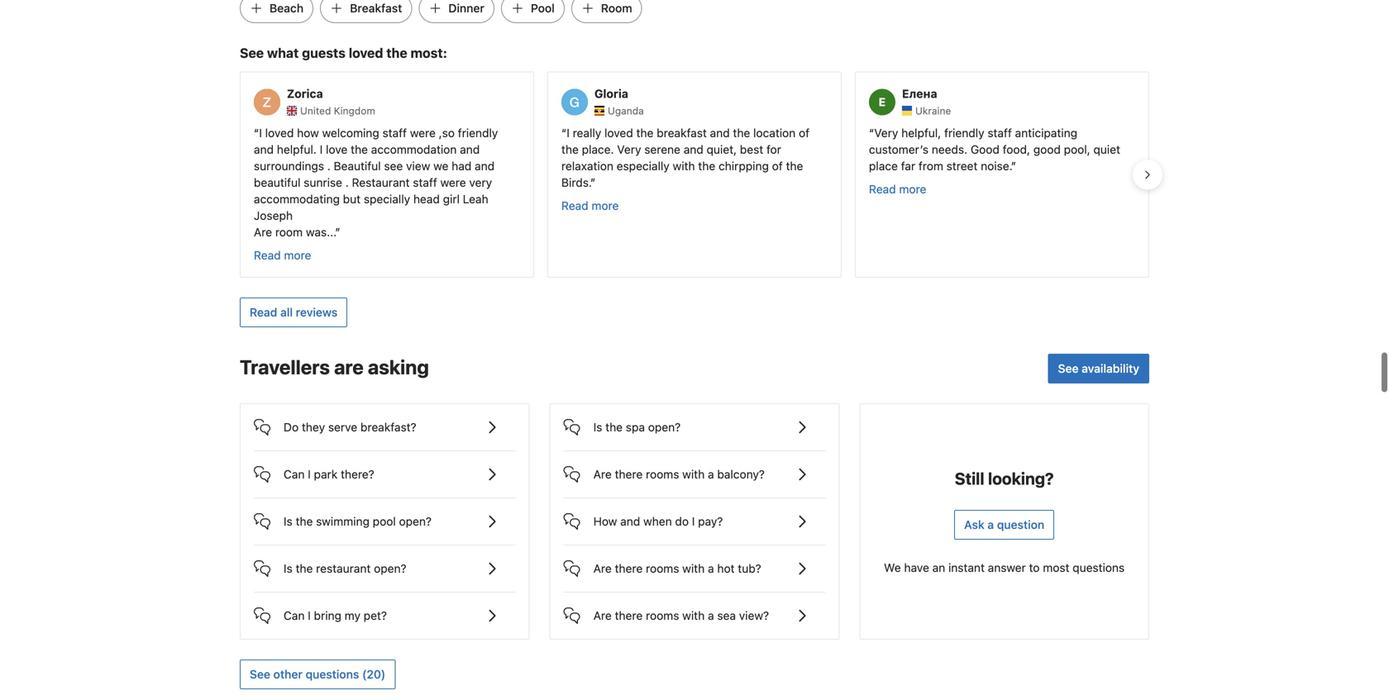Task type: vqa. For each thing, say whether or not it's contained in the screenshot.
the breakfast?
yes



Task type: locate. For each thing, give the bounding box(es) containing it.
there down are there rooms with a hot tub?
[[615, 609, 643, 623]]

and
[[710, 126, 730, 140], [254, 143, 274, 156], [460, 143, 480, 156], [684, 143, 704, 156], [475, 159, 495, 173], [621, 515, 641, 529]]

read more button down birds.
[[562, 198, 619, 214]]

read down birds.
[[562, 199, 589, 213]]

ukraine image
[[903, 106, 912, 116]]

pet?
[[364, 609, 387, 623]]

a
[[708, 468, 714, 481], [988, 518, 994, 532], [708, 562, 714, 576], [708, 609, 714, 623]]

0 horizontal spatial read more button
[[254, 247, 311, 264]]

a inside are there rooms with a sea view? button
[[708, 609, 714, 623]]

0 horizontal spatial .
[[327, 159, 331, 173]]

1 horizontal spatial "
[[562, 126, 567, 140]]

a left hot
[[708, 562, 714, 576]]

i left park
[[308, 468, 311, 481]]

a inside ask a question button
[[988, 518, 994, 532]]

is the restaurant open?
[[284, 562, 407, 576]]

have
[[905, 561, 930, 575]]

open?
[[648, 421, 681, 434], [399, 515, 432, 529], [374, 562, 407, 576]]

more down relaxation
[[592, 199, 619, 213]]

0 vertical spatial can
[[284, 468, 305, 481]]

were up accommodation
[[410, 126, 436, 140]]

zorica
[[287, 87, 323, 101]]

read for " very helpful, friendly staff anticipating customer's needs. good food, good pool, quiet place far from street noise.
[[869, 182, 896, 196]]

read
[[869, 182, 896, 196], [562, 199, 589, 213], [254, 249, 281, 262], [250, 306, 277, 319]]

1 horizontal spatial loved
[[349, 45, 383, 61]]

" down "food,"
[[1012, 159, 1017, 173]]

" up the 'customer's'
[[869, 126, 875, 140]]

1 vertical spatial read more
[[562, 199, 619, 213]]

2 horizontal spatial read more button
[[869, 181, 927, 198]]

of right location
[[799, 126, 810, 140]]

2 horizontal spatial "
[[869, 126, 875, 140]]

the down location
[[786, 159, 804, 173]]

1 horizontal spatial very
[[875, 126, 899, 140]]

see what guests loved the most:
[[240, 45, 447, 61]]

2 vertical spatial read more
[[254, 249, 311, 262]]

rooms down are there rooms with a hot tub?
[[646, 609, 680, 623]]

is
[[594, 421, 603, 434], [284, 515, 293, 529], [284, 562, 293, 576]]

" for " very helpful, friendly staff anticipating customer's needs. good food, good pool, quiet place far from street noise.
[[869, 126, 875, 140]]

are there rooms with a sea view?
[[594, 609, 769, 623]]

i left love
[[320, 143, 323, 156]]

" down relaxation
[[591, 176, 596, 189]]

is inside is the spa open? button
[[594, 421, 603, 434]]

1 vertical spatial see
[[1059, 362, 1079, 376]]

sunrise
[[304, 176, 342, 189]]

2 vertical spatial there
[[615, 609, 643, 623]]

2 rooms from the top
[[646, 562, 680, 576]]

a for are there rooms with a sea view?
[[708, 609, 714, 623]]

to
[[1030, 561, 1040, 575]]

read left all
[[250, 306, 277, 319]]

read down place
[[869, 182, 896, 196]]

see availability button
[[1049, 354, 1150, 384]]

" for the
[[591, 176, 596, 189]]

2 there from the top
[[615, 562, 643, 576]]

1 vertical spatial .
[[346, 176, 349, 189]]

far
[[901, 159, 916, 173]]

" inside " i loved how welcoming staff were ,so friendly and helpful. i love the accommodation  and surroundings . beautiful see view we had and beautiful sunrise . restaurant staff  were very accommodating but specially head girl leah joseph are room was...
[[254, 126, 259, 140]]

serene
[[645, 143, 681, 156]]

1 rooms from the top
[[646, 468, 680, 481]]

can left bring
[[284, 609, 305, 623]]

a left sea
[[708, 609, 714, 623]]

1 can from the top
[[284, 468, 305, 481]]

2 friendly from the left
[[945, 126, 985, 140]]

0 horizontal spatial more
[[284, 249, 311, 262]]

" for good
[[1012, 159, 1017, 173]]

i
[[259, 126, 262, 140], [567, 126, 570, 140], [320, 143, 323, 156], [308, 468, 311, 481], [692, 515, 695, 529], [308, 609, 311, 623]]

read down room
[[254, 249, 281, 262]]

this is a carousel with rotating slides. it displays featured reviews of the property. use next and previous buttons to navigate. region
[[227, 65, 1163, 285]]

1 horizontal spatial "
[[591, 176, 596, 189]]

very up the especially
[[617, 143, 642, 156]]

" up the surroundings
[[254, 126, 259, 140]]

is inside is the swimming pool open? button
[[284, 515, 293, 529]]

3 there from the top
[[615, 609, 643, 623]]

the left spa
[[606, 421, 623, 434]]

a right 'ask'
[[988, 518, 994, 532]]

1 vertical spatial very
[[617, 143, 642, 156]]

see left what
[[240, 45, 264, 61]]

beautiful
[[334, 159, 381, 173]]

0 horizontal spatial "
[[335, 225, 341, 239]]

rooms up "how and when do i pay?"
[[646, 468, 680, 481]]

1 friendly from the left
[[458, 126, 498, 140]]

are there rooms with a hot tub?
[[594, 562, 762, 576]]

the up "best" at right
[[733, 126, 751, 140]]

. up the sunrise
[[327, 159, 331, 173]]

pool
[[373, 515, 396, 529]]

are for are there rooms with a sea view?
[[594, 609, 612, 623]]

i inside can i bring my pet? button
[[308, 609, 311, 623]]

of down for at the top right
[[772, 159, 783, 173]]

hot
[[718, 562, 735, 576]]

staff
[[383, 126, 407, 140], [988, 126, 1012, 140], [413, 176, 437, 189]]

1 vertical spatial of
[[772, 159, 783, 173]]

i left bring
[[308, 609, 311, 623]]

0 vertical spatial very
[[875, 126, 899, 140]]

2 vertical spatial open?
[[374, 562, 407, 576]]

were
[[410, 126, 436, 140], [441, 176, 466, 189]]

with for balcony?
[[683, 468, 705, 481]]

for
[[767, 143, 782, 156]]

very up the 'customer's'
[[875, 126, 899, 140]]

are inside " i loved how welcoming staff were ,so friendly and helpful. i love the accommodation  and surroundings . beautiful see view we had and beautiful sunrise . restaurant staff  were very accommodating but specially head girl leah joseph are room was...
[[254, 225, 272, 239]]

read for " i loved how welcoming staff were ,so friendly and helpful. i love the accommodation  and surroundings . beautiful see view we had and beautiful sunrise . restaurant staff  were very accommodating but specially head girl leah joseph are room was...
[[254, 249, 281, 262]]

1 vertical spatial were
[[441, 176, 466, 189]]

a inside are there rooms with a balcony? button
[[708, 468, 714, 481]]

2 vertical spatial is
[[284, 562, 293, 576]]

1 horizontal spatial read more button
[[562, 198, 619, 214]]

2 vertical spatial see
[[250, 668, 270, 682]]

" i loved how welcoming staff were ,so friendly and helpful. i love the accommodation  and surroundings . beautiful see view we had and beautiful sunrise . restaurant staff  were very accommodating but specially head girl leah joseph are room was...
[[254, 126, 498, 239]]

.
[[327, 159, 331, 173], [346, 176, 349, 189]]

"
[[1012, 159, 1017, 173], [591, 176, 596, 189], [335, 225, 341, 239]]

read more button down far
[[869, 181, 927, 198]]

had
[[452, 159, 472, 173]]

read more button down room
[[254, 247, 311, 264]]

open? inside 'button'
[[374, 562, 407, 576]]

" for helpful.
[[335, 225, 341, 239]]

1 horizontal spatial were
[[441, 176, 466, 189]]

can for can i park there?
[[284, 468, 305, 481]]

2 can from the top
[[284, 609, 305, 623]]

the left restaurant
[[296, 562, 313, 576]]

the down really
[[562, 143, 579, 156]]

0 horizontal spatial read more
[[254, 249, 311, 262]]

" inside the " very helpful, friendly staff anticipating customer's needs. good food, good pool, quiet place far from street noise.
[[869, 126, 875, 140]]

. up but
[[346, 176, 349, 189]]

0 horizontal spatial very
[[617, 143, 642, 156]]

2 horizontal spatial read more
[[869, 182, 927, 196]]

questions
[[1073, 561, 1125, 575], [306, 668, 359, 682]]

0 vertical spatial there
[[615, 468, 643, 481]]

read more button
[[869, 181, 927, 198], [562, 198, 619, 214], [254, 247, 311, 264]]

1 vertical spatial there
[[615, 562, 643, 576]]

can i park there? button
[[254, 452, 516, 485]]

how
[[297, 126, 319, 140]]

questions left (20) on the left
[[306, 668, 359, 682]]

" left really
[[562, 126, 567, 140]]

staff up accommodation
[[383, 126, 407, 140]]

1 vertical spatial can
[[284, 609, 305, 623]]

ask a question
[[965, 518, 1045, 532]]

is inside is the restaurant open? 'button'
[[284, 562, 293, 576]]

the up serene
[[637, 126, 654, 140]]

2 horizontal spatial loved
[[605, 126, 633, 140]]

0 horizontal spatial of
[[772, 159, 783, 173]]

question
[[997, 518, 1045, 532]]

a for are there rooms with a balcony?
[[708, 468, 714, 481]]

more
[[900, 182, 927, 196], [592, 199, 619, 213], [284, 249, 311, 262]]

2 vertical spatial "
[[335, 225, 341, 239]]

1 horizontal spatial more
[[592, 199, 619, 213]]

i up the surroundings
[[259, 126, 262, 140]]

0 horizontal spatial friendly
[[458, 126, 498, 140]]

the inside is the spa open? button
[[606, 421, 623, 434]]

" i really loved the breakfast and the location of the place. very serene and quiet, best for relaxation especially with the chirpping of the birds.
[[562, 126, 810, 189]]

accommodating
[[254, 192, 340, 206]]

instant
[[949, 561, 985, 575]]

and right how
[[621, 515, 641, 529]]

what
[[267, 45, 299, 61]]

see left availability at the bottom of the page
[[1059, 362, 1079, 376]]

are there rooms with a sea view? button
[[564, 593, 826, 626]]

view
[[406, 159, 430, 173]]

2 horizontal spatial "
[[1012, 159, 1017, 173]]

0 vertical spatial more
[[900, 182, 927, 196]]

i inside 'how and when do i pay?' button
[[692, 515, 695, 529]]

open? right spa
[[648, 421, 681, 434]]

open? up can i bring my pet? button
[[374, 562, 407, 576]]

2 horizontal spatial staff
[[988, 126, 1012, 140]]

the inside " i loved how welcoming staff were ,so friendly and helpful. i love the accommodation  and surroundings . beautiful see view we had and beautiful sunrise . restaurant staff  were very accommodating but specially head girl leah joseph are room was...
[[351, 143, 368, 156]]

is for is the swimming pool open?
[[284, 515, 293, 529]]

0 vertical spatial is
[[594, 421, 603, 434]]

" inside " i really loved the breakfast and the location of the place. very serene and quiet, best for relaxation especially with the chirpping of the birds.
[[562, 126, 567, 140]]

tub?
[[738, 562, 762, 576]]

0 horizontal spatial "
[[254, 126, 259, 140]]

is left spa
[[594, 421, 603, 434]]

of
[[799, 126, 810, 140], [772, 159, 783, 173]]

0 horizontal spatial questions
[[306, 668, 359, 682]]

i left really
[[567, 126, 570, 140]]

can left park
[[284, 468, 305, 481]]

loved up helpful. at the left top
[[265, 126, 294, 140]]

a for are there rooms with a hot tub?
[[708, 562, 714, 576]]

there down spa
[[615, 468, 643, 481]]

0 vertical spatial open?
[[648, 421, 681, 434]]

gloria
[[595, 87, 629, 101]]

with
[[673, 159, 695, 173], [683, 468, 705, 481], [683, 562, 705, 576], [683, 609, 705, 623]]

friendly inside the " very helpful, friendly staff anticipating customer's needs. good food, good pool, quiet place far from street noise.
[[945, 126, 985, 140]]

,so
[[439, 126, 455, 140]]

rooms for sea
[[646, 609, 680, 623]]

3 " from the left
[[869, 126, 875, 140]]

especially
[[617, 159, 670, 173]]

with left hot
[[683, 562, 705, 576]]

i inside can i park there? button
[[308, 468, 311, 481]]

we
[[434, 159, 449, 173]]

1 horizontal spatial friendly
[[945, 126, 985, 140]]

leah
[[463, 192, 489, 206]]

were up girl
[[441, 176, 466, 189]]

answer
[[988, 561, 1026, 575]]

0 vertical spatial "
[[1012, 159, 1017, 173]]

loved
[[349, 45, 383, 61], [265, 126, 294, 140], [605, 126, 633, 140]]

read all reviews
[[250, 306, 338, 319]]

0 vertical spatial rooms
[[646, 468, 680, 481]]

read more down birds.
[[562, 199, 619, 213]]

is left swimming
[[284, 515, 293, 529]]

1 horizontal spatial of
[[799, 126, 810, 140]]

1 there from the top
[[615, 468, 643, 481]]

accommodation
[[371, 143, 457, 156]]

ask a question button
[[955, 510, 1055, 540]]

loved inside " i really loved the breakfast and the location of the place. very serene and quiet, best for relaxation especially with the chirpping of the birds.
[[605, 126, 633, 140]]

1 horizontal spatial .
[[346, 176, 349, 189]]

with up 'how and when do i pay?' button
[[683, 468, 705, 481]]

an
[[933, 561, 946, 575]]

very inside the " very helpful, friendly staff anticipating customer's needs. good food, good pool, quiet place far from street noise.
[[875, 126, 899, 140]]

see
[[240, 45, 264, 61], [1059, 362, 1079, 376], [250, 668, 270, 682]]

open? right the pool
[[399, 515, 432, 529]]

loved right guests
[[349, 45, 383, 61]]

rooms down "how and when do i pay?"
[[646, 562, 680, 576]]

1 horizontal spatial read more
[[562, 199, 619, 213]]

i inside " i really loved the breakfast and the location of the place. very serene and quiet, best for relaxation especially with the chirpping of the birds.
[[567, 126, 570, 140]]

" very helpful, friendly staff anticipating customer's needs. good food, good pool, quiet place far from street noise.
[[869, 126, 1121, 173]]

2 horizontal spatial more
[[900, 182, 927, 196]]

how
[[594, 515, 617, 529]]

loved down uganda at left top
[[605, 126, 633, 140]]

2 vertical spatial more
[[284, 249, 311, 262]]

with for hot
[[683, 562, 705, 576]]

are there rooms with a balcony?
[[594, 468, 765, 481]]

friendly
[[458, 126, 498, 140], [945, 126, 985, 140]]

0 vertical spatial read more
[[869, 182, 927, 196]]

staff up good on the right top of the page
[[988, 126, 1012, 140]]

a inside are there rooms with a hot tub? button
[[708, 562, 714, 576]]

and up the surroundings
[[254, 143, 274, 156]]

2 vertical spatial rooms
[[646, 609, 680, 623]]

a left balcony?
[[708, 468, 714, 481]]

1 " from the left
[[254, 126, 259, 140]]

really
[[573, 126, 602, 140]]

balcony?
[[718, 468, 765, 481]]

read more button for " i loved how welcoming staff were ,so friendly and helpful. i love the accommodation  and surroundings . beautiful see view we had and beautiful sunrise . restaurant staff  were very accommodating but specially head girl leah joseph are room was...
[[254, 247, 311, 264]]

friendly inside " i loved how welcoming staff were ,so friendly and helpful. i love the accommodation  and surroundings . beautiful see view we had and beautiful sunrise . restaurant staff  were very accommodating but specially head girl leah joseph are room was...
[[458, 126, 498, 140]]

елена
[[903, 87, 938, 101]]

the inside is the restaurant open? 'button'
[[296, 562, 313, 576]]

see
[[384, 159, 403, 173]]

more down far
[[900, 182, 927, 196]]

beautiful
[[254, 176, 301, 189]]

1 vertical spatial questions
[[306, 668, 359, 682]]

more for i really loved the breakfast and the location of the place. very serene and quiet, best for relaxation especially with the chirpping of the birds.
[[592, 199, 619, 213]]

read more down room
[[254, 249, 311, 262]]

questions right most
[[1073, 561, 1125, 575]]

0 vertical spatial questions
[[1073, 561, 1125, 575]]

are
[[254, 225, 272, 239], [594, 468, 612, 481], [594, 562, 612, 576], [594, 609, 612, 623]]

see left other
[[250, 668, 270, 682]]

1 vertical spatial rooms
[[646, 562, 680, 576]]

3 rooms from the top
[[646, 609, 680, 623]]

there down how
[[615, 562, 643, 576]]

1 vertical spatial "
[[591, 176, 596, 189]]

quiet,
[[707, 143, 737, 156]]

read for " i really loved the breakfast and the location of the place. very serene and quiet, best for relaxation especially with the chirpping of the birds.
[[562, 199, 589, 213]]

1 vertical spatial is
[[284, 515, 293, 529]]

staff up head
[[413, 176, 437, 189]]

with left sea
[[683, 609, 705, 623]]

there
[[615, 468, 643, 481], [615, 562, 643, 576], [615, 609, 643, 623]]

" right room
[[335, 225, 341, 239]]

helpful,
[[902, 126, 942, 140]]

0 vertical spatial see
[[240, 45, 264, 61]]

street
[[947, 159, 978, 173]]

with inside " i really loved the breakfast and the location of the place. very serene and quiet, best for relaxation especially with the chirpping of the birds.
[[673, 159, 695, 173]]

the up beautiful
[[351, 143, 368, 156]]

are for are there rooms with a balcony?
[[594, 468, 612, 481]]

0 vertical spatial .
[[327, 159, 331, 173]]

i for loved
[[259, 126, 262, 140]]

friendly up the needs.
[[945, 126, 985, 140]]

i right do
[[692, 515, 695, 529]]

the left swimming
[[296, 515, 313, 529]]

2 " from the left
[[562, 126, 567, 140]]

breakfast?
[[361, 421, 417, 434]]

read more down far
[[869, 182, 927, 196]]

friendly right ,so
[[458, 126, 498, 140]]

0 horizontal spatial loved
[[265, 126, 294, 140]]

are there rooms with a hot tub? button
[[564, 546, 826, 579]]

more down room
[[284, 249, 311, 262]]

good
[[971, 143, 1000, 156]]

1 vertical spatial more
[[592, 199, 619, 213]]

0 vertical spatial were
[[410, 126, 436, 140]]

with down serene
[[673, 159, 695, 173]]

is left restaurant
[[284, 562, 293, 576]]



Task type: describe. For each thing, give the bounding box(es) containing it.
park
[[314, 468, 338, 481]]

is the swimming pool open? button
[[254, 499, 516, 532]]

chirpping
[[719, 159, 769, 173]]

from
[[919, 159, 944, 173]]

spa
[[626, 421, 645, 434]]

1 vertical spatial open?
[[399, 515, 432, 529]]

how and when do i pay?
[[594, 515, 723, 529]]

reviews
[[296, 306, 338, 319]]

location
[[754, 126, 796, 140]]

united kingdom
[[300, 105, 375, 117]]

the left the most:
[[387, 45, 408, 61]]

place
[[869, 159, 898, 173]]

pay?
[[698, 515, 723, 529]]

needs.
[[932, 143, 968, 156]]

birds.
[[562, 176, 591, 189]]

welcoming
[[322, 126, 380, 140]]

do
[[284, 421, 299, 434]]

there for are there rooms with a hot tub?
[[615, 562, 643, 576]]

read more button for " i really loved the breakfast and the location of the place. very serene and quiet, best for relaxation especially with the chirpping of the birds.
[[562, 198, 619, 214]]

is for is the spa open?
[[594, 421, 603, 434]]

food,
[[1003, 143, 1031, 156]]

loved for " i really loved the breakfast and the location of the place. very serene and quiet, best for relaxation especially with the chirpping of the birds.
[[605, 126, 633, 140]]

read more for " very helpful, friendly staff anticipating customer's needs. good food, good pool, quiet place far from street noise.
[[869, 182, 927, 196]]

see for see other questions (20)
[[250, 668, 270, 682]]

we have an instant answer to most questions
[[884, 561, 1125, 575]]

do they serve breakfast?
[[284, 421, 417, 434]]

breakfast
[[350, 1, 402, 15]]

room
[[601, 1, 633, 15]]

joseph
[[254, 209, 293, 222]]

more for very helpful, friendly staff anticipating customer's needs. good food, good pool, quiet place far from street noise.
[[900, 182, 927, 196]]

bring
[[314, 609, 342, 623]]

still
[[955, 469, 985, 488]]

can i bring my pet?
[[284, 609, 387, 623]]

read inside 'button'
[[250, 306, 277, 319]]

0 horizontal spatial were
[[410, 126, 436, 140]]

can i park there?
[[284, 468, 375, 481]]

still looking?
[[955, 469, 1054, 488]]

questions inside button
[[306, 668, 359, 682]]

loved inside " i loved how welcoming staff were ,so friendly and helpful. i love the accommodation  and surroundings . beautiful see view we had and beautiful sunrise . restaurant staff  were very accommodating but specially head girl leah joseph are room was...
[[265, 126, 294, 140]]

" for " i loved how welcoming staff were ,so friendly and helpful. i love the accommodation  and surroundings . beautiful see view we had and beautiful sunrise . restaurant staff  were very accommodating but specially head girl leah joseph are room was...
[[254, 126, 259, 140]]

uganda image
[[595, 106, 605, 116]]

can for can i bring my pet?
[[284, 609, 305, 623]]

see for see availability
[[1059, 362, 1079, 376]]

open? for is the restaurant open?
[[374, 562, 407, 576]]

sea
[[718, 609, 736, 623]]

ask
[[965, 518, 985, 532]]

0 horizontal spatial staff
[[383, 126, 407, 140]]

there?
[[341, 468, 375, 481]]

and inside button
[[621, 515, 641, 529]]

read more for " i really loved the breakfast and the location of the place. very serene and quiet, best for relaxation especially with the chirpping of the birds.
[[562, 199, 619, 213]]

kingdom
[[334, 105, 375, 117]]

is the swimming pool open?
[[284, 515, 432, 529]]

there for are there rooms with a sea view?
[[615, 609, 643, 623]]

1 horizontal spatial staff
[[413, 176, 437, 189]]

united
[[300, 105, 331, 117]]

is the spa open? button
[[564, 404, 826, 438]]

head
[[414, 192, 440, 206]]

are there rooms with a balcony? button
[[564, 452, 826, 485]]

i for park
[[308, 468, 311, 481]]

girl
[[443, 192, 460, 206]]

loved for see what guests loved the most:
[[349, 45, 383, 61]]

е
[[879, 95, 886, 109]]

room
[[275, 225, 303, 239]]

and up had
[[460, 143, 480, 156]]

asking
[[368, 356, 429, 379]]

do
[[675, 515, 689, 529]]

customer's
[[869, 143, 929, 156]]

read more button for " very helpful, friendly staff anticipating customer's needs. good food, good pool, quiet place far from street noise.
[[869, 181, 927, 198]]

the down quiet,
[[699, 159, 716, 173]]

united kingdom image
[[287, 106, 297, 116]]

availability
[[1082, 362, 1140, 376]]

rooms for hot
[[646, 562, 680, 576]]

read more for " i loved how welcoming staff were ,so friendly and helpful. i love the accommodation  and surroundings . beautiful see view we had and beautiful sunrise . restaurant staff  were very accommodating but specially head girl leah joseph are room was...
[[254, 249, 311, 262]]

travellers are asking
[[240, 356, 429, 379]]

do they serve breakfast? button
[[254, 404, 516, 438]]

and down breakfast
[[684, 143, 704, 156]]

restaurant
[[316, 562, 371, 576]]

but
[[343, 192, 361, 206]]

restaurant
[[352, 176, 410, 189]]

1 horizontal spatial questions
[[1073, 561, 1125, 575]]

swimming
[[316, 515, 370, 529]]

(20)
[[362, 668, 386, 682]]

place.
[[582, 143, 614, 156]]

all
[[280, 306, 293, 319]]

i for bring
[[308, 609, 311, 623]]

" for " i really loved the breakfast and the location of the place. very serene and quiet, best for relaxation especially with the chirpping of the birds.
[[562, 126, 567, 140]]

serve
[[328, 421, 358, 434]]

more for i loved how welcoming staff were ,so friendly and helpful. i love the accommodation  and surroundings . beautiful see view we had and beautiful sunrise . restaurant staff  were very accommodating but specially head girl leah joseph are room was...
[[284, 249, 311, 262]]

see for see what guests loved the most:
[[240, 45, 264, 61]]

breakfast
[[657, 126, 707, 140]]

read all reviews button
[[240, 298, 348, 328]]

when
[[644, 515, 672, 529]]

are for are there rooms with a hot tub?
[[594, 562, 612, 576]]

beach
[[270, 1, 304, 15]]

specially
[[364, 192, 410, 206]]

is the restaurant open? button
[[254, 546, 516, 579]]

other
[[273, 668, 303, 682]]

most
[[1043, 561, 1070, 575]]

guests
[[302, 45, 346, 61]]

dinner
[[449, 1, 485, 15]]

is the spa open?
[[594, 421, 681, 434]]

and up quiet,
[[710, 126, 730, 140]]

are
[[334, 356, 364, 379]]

with for sea
[[683, 609, 705, 623]]

there for are there rooms with a balcony?
[[615, 468, 643, 481]]

open? for is the spa open?
[[648, 421, 681, 434]]

is for is the restaurant open?
[[284, 562, 293, 576]]

i for really
[[567, 126, 570, 140]]

very inside " i really loved the breakfast and the location of the place. very serene and quiet, best for relaxation especially with the chirpping of the birds.
[[617, 143, 642, 156]]

pool,
[[1064, 143, 1091, 156]]

can i bring my pet? button
[[254, 593, 516, 626]]

see other questions (20)
[[250, 668, 386, 682]]

rooms for balcony?
[[646, 468, 680, 481]]

ukraine
[[916, 105, 952, 117]]

and up "very"
[[475, 159, 495, 173]]

surroundings
[[254, 159, 324, 173]]

love
[[326, 143, 348, 156]]

the inside is the swimming pool open? button
[[296, 515, 313, 529]]

staff inside the " very helpful, friendly staff anticipating customer's needs. good food, good pool, quiet place far from street noise.
[[988, 126, 1012, 140]]

0 vertical spatial of
[[799, 126, 810, 140]]



